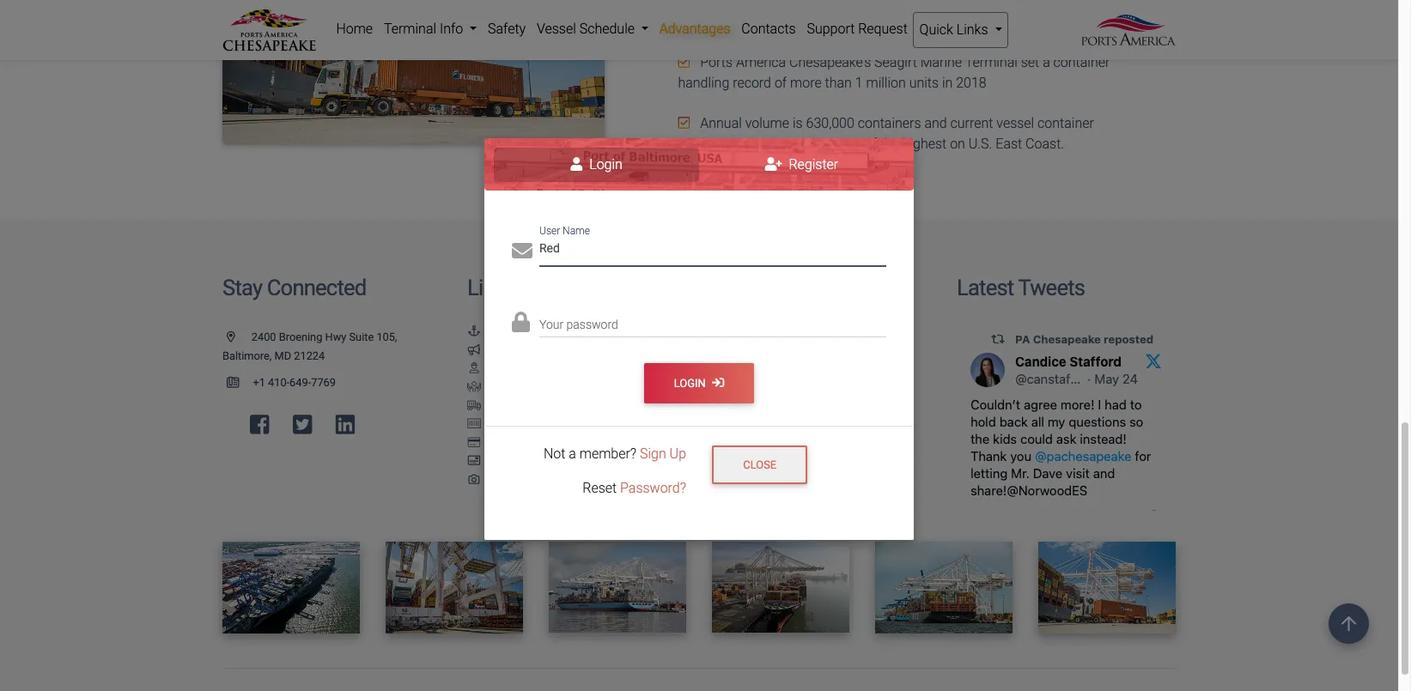 Task type: locate. For each thing, give the bounding box(es) containing it.
stay connected
[[223, 275, 366, 301]]

register link inside tab list
[[699, 148, 905, 182]]

holiday schedule
[[733, 455, 817, 468]]

1 vertical spatial of
[[865, 136, 877, 152]]

america
[[736, 54, 786, 71]]

on
[[950, 136, 966, 152]]

register link down '630,000'
[[699, 148, 905, 182]]

seagirt
[[875, 54, 917, 71], [733, 381, 768, 393]]

1 horizontal spatial of
[[865, 136, 877, 152]]

schedule up seagirt tos web portal
[[768, 362, 813, 375]]

than
[[825, 75, 852, 91]]

tab list
[[485, 138, 914, 191]]

of left more
[[775, 75, 787, 91]]

support
[[807, 21, 855, 37]]

highest
[[903, 136, 947, 152]]

of inside annual volume is 630,000 containers and current vessel container production is 37 net mph, one of the highest on u.s. east coast.
[[865, 136, 877, 152]]

1 horizontal spatial home
[[491, 325, 520, 338]]

urgent messages link
[[467, 343, 574, 356]]

support request link
[[802, 12, 913, 46]]

0 horizontal spatial login
[[586, 156, 623, 173]]

bullhorn image
[[467, 345, 481, 356]]

2400 broening hwy suite 105, baltimore, md 21224 link
[[223, 331, 397, 362]]

u.s.
[[969, 136, 993, 152]]

seagirt down vessel on the bottom
[[733, 381, 768, 393]]

seagirt inside ports america chesapeake's seagirt marine terminal set a container handling record of more than 1 million units in 2018
[[875, 54, 917, 71]]

649-
[[290, 377, 311, 390]]

login left sign in icon
[[674, 377, 709, 390]]

site:
[[763, 492, 784, 505]]

login
[[586, 156, 623, 173], [674, 377, 709, 390]]

terminal down 'analytics'
[[733, 436, 775, 449]]

online payment
[[488, 455, 565, 468]]

go to top image
[[1329, 604, 1370, 644]]

of left the
[[865, 136, 877, 152]]

User Name text field
[[540, 236, 887, 266]]

close button
[[712, 446, 808, 485]]

1 horizontal spatial a
[[1043, 54, 1051, 71]]

0 horizontal spatial home link
[[331, 12, 378, 46]]

login right user icon
[[586, 156, 623, 173]]

empty
[[733, 343, 764, 356]]

trucker requirements link
[[712, 473, 840, 486]]

a
[[1043, 54, 1051, 71], [569, 446, 576, 462]]

advantages link
[[654, 12, 736, 46]]

is
[[793, 115, 803, 132], [746, 136, 756, 152]]

analytics image
[[712, 419, 726, 430]]

630,000
[[806, 115, 855, 132]]

navis n4
[[488, 418, 532, 431]]

user name
[[540, 225, 590, 237]]

0 vertical spatial home link
[[331, 12, 378, 46]]

container right set
[[1054, 54, 1110, 71]]

close
[[743, 459, 777, 472]]

37
[[760, 136, 775, 152]]

list alt image
[[712, 475, 726, 486]]

credit card front image
[[467, 457, 481, 468]]

0 vertical spatial terminal
[[965, 54, 1018, 71]]

units
[[910, 75, 939, 91]]

annual
[[700, 115, 742, 132]]

a right not
[[569, 446, 576, 462]]

1 horizontal spatial seagirt
[[875, 54, 917, 71]]

container inside ports america chesapeake's seagirt marine terminal set a container handling record of more than 1 million units in 2018
[[1054, 54, 1110, 71]]

contacts link
[[736, 12, 802, 46]]

2400 broening hwy suite 105, baltimore, md 21224
[[223, 331, 397, 362]]

ports
[[700, 54, 733, 71]]

terminal up 2018
[[965, 54, 1018, 71]]

and up highest
[[925, 115, 947, 132]]

1 vertical spatial schedule
[[772, 455, 817, 468]]

business
[[733, 325, 777, 338]]

home link
[[331, 12, 378, 46], [467, 325, 520, 338]]

reset password?
[[583, 480, 686, 496]]

terminal tariff link
[[712, 436, 804, 449]]

handling
[[678, 75, 730, 91]]

urgent
[[488, 343, 520, 356]]

net
[[778, 136, 800, 152]]

1 horizontal spatial login
[[674, 377, 709, 390]]

vessel schedule link
[[712, 362, 813, 375]]

1 horizontal spatial is
[[793, 115, 803, 132]]

truck container image
[[467, 401, 481, 412]]

home
[[336, 21, 373, 37], [491, 325, 520, 338]]

lock image
[[512, 312, 530, 333]]

1 vertical spatial is
[[746, 136, 756, 152]]

million
[[866, 75, 906, 91]]

container storage image
[[467, 419, 481, 430]]

exchange image
[[712, 345, 726, 356]]

1 vertical spatial and
[[594, 399, 613, 412]]

and
[[801, 343, 821, 356]]

twitter square image
[[293, 414, 312, 436]]

0 vertical spatial home
[[336, 21, 373, 37]]

hwy
[[325, 331, 347, 344]]

container
[[1054, 54, 1110, 71], [1038, 115, 1094, 132]]

seagirt up million on the right of the page
[[875, 54, 917, 71]]

check square image
[[678, 55, 690, 69]]

1 vertical spatial seagirt
[[733, 381, 768, 393]]

0 vertical spatial container
[[1054, 54, 1110, 71]]

0 vertical spatial of
[[775, 75, 787, 91]]

user hard hat image
[[467, 364, 481, 375]]

payments options
[[488, 436, 578, 449]]

0 vertical spatial register link
[[699, 148, 905, 182]]

vessel
[[733, 362, 765, 375]]

1 vertical spatial home link
[[467, 325, 520, 338]]

1 vertical spatial container
[[1038, 115, 1094, 132]]

0 horizontal spatial is
[[746, 136, 756, 152]]

phone office image
[[227, 378, 253, 389]]

0 horizontal spatial seagirt
[[733, 381, 768, 393]]

schedule down tariff
[[772, 455, 817, 468]]

0 vertical spatial is
[[793, 115, 803, 132]]

105,
[[377, 331, 397, 344]]

0 vertical spatial a
[[1043, 54, 1051, 71]]

credit card image
[[467, 438, 481, 449]]

grain site: register
[[734, 492, 831, 505]]

linkedin image
[[336, 414, 355, 436]]

0 horizontal spatial a
[[569, 446, 576, 462]]

register down mph,
[[786, 156, 839, 173]]

is left the 37
[[746, 136, 756, 152]]

register down requirements
[[790, 492, 831, 505]]

is up net
[[793, 115, 803, 132]]

analytics
[[733, 418, 778, 431]]

tariff
[[778, 436, 804, 449]]

1 vertical spatial terminal
[[733, 436, 775, 449]]

0 vertical spatial schedule
[[768, 362, 813, 375]]

0 vertical spatial seagirt
[[875, 54, 917, 71]]

suite
[[349, 331, 374, 344]]

reset
[[583, 480, 617, 496]]

terminal tariff
[[733, 436, 804, 449]]

production
[[678, 136, 743, 152]]

schedule
[[768, 362, 813, 375], [772, 455, 817, 468]]

1 horizontal spatial terminal
[[965, 54, 1018, 71]]

register link down requirements
[[787, 492, 831, 505]]

and
[[925, 115, 947, 132], [594, 399, 613, 412]]

1 vertical spatial home
[[491, 325, 520, 338]]

contacts
[[742, 21, 796, 37]]

a right set
[[1043, 54, 1051, 71]]

chesapeake's
[[790, 54, 871, 71]]

web
[[793, 381, 815, 393]]

0 horizontal spatial of
[[775, 75, 787, 91]]

0 vertical spatial login
[[586, 156, 623, 173]]

tab list containing login
[[485, 138, 914, 191]]

envelope image
[[512, 240, 533, 261]]

Your password password field
[[540, 307, 887, 338]]

1 horizontal spatial and
[[925, 115, 947, 132]]

hand receiving image
[[467, 382, 481, 393]]

the
[[880, 136, 899, 152]]

1 vertical spatial login
[[674, 377, 709, 390]]

container inside annual volume is 630,000 containers and current vessel container production is 37 net mph, one of the highest on u.s. east coast.
[[1038, 115, 1094, 132]]

and left brokers)
[[594, 399, 613, 412]]

password? link
[[620, 480, 686, 496]]

sign
[[640, 446, 666, 462]]

1 horizontal spatial home link
[[467, 325, 520, 338]]

your
[[540, 318, 564, 332]]

brokers)
[[615, 399, 656, 412]]

0 vertical spatial and
[[925, 115, 947, 132]]

sign in image
[[712, 377, 725, 389]]

delivery
[[823, 343, 862, 356]]

advantages
[[660, 21, 731, 37]]

record
[[733, 75, 772, 91]]

productivity image
[[223, 0, 605, 144]]

options
[[540, 436, 578, 449]]

register link
[[699, 148, 905, 182], [787, 492, 831, 505]]

container up coast.
[[1038, 115, 1094, 132]]



Task type: vqa. For each thing, say whether or not it's contained in the screenshot.
million
yes



Task type: describe. For each thing, give the bounding box(es) containing it.
password?
[[620, 480, 686, 496]]

1 vertical spatial register
[[790, 492, 831, 505]]

containers
[[858, 115, 921, 132]]

user plus image
[[765, 157, 782, 171]]

0 horizontal spatial terminal
[[733, 436, 775, 449]]

2400
[[252, 331, 276, 344]]

latest tweets
[[957, 275, 1085, 301]]

21224
[[294, 349, 325, 362]]

a inside ports america chesapeake's seagirt marine terminal set a container handling record of more than 1 million units in 2018
[[1043, 54, 1051, 71]]

grain
[[734, 492, 760, 505]]

map marker alt image
[[227, 333, 249, 344]]

baltimore,
[[223, 349, 272, 362]]

seagirt tos web portal
[[733, 381, 847, 393]]

up
[[670, 446, 686, 462]]

holiday
[[733, 455, 770, 468]]

0 horizontal spatial and
[[594, 399, 613, 412]]

home link for webaccess (truckers and brokers) link
[[467, 325, 520, 338]]

navis
[[488, 418, 515, 431]]

analytics link
[[712, 418, 778, 431]]

marine
[[921, 54, 962, 71]]

+1
[[253, 377, 265, 390]]

ports america chesapeake's seagirt marine terminal set a container handling record of more than 1 million units in 2018
[[678, 54, 1110, 91]]

bells image
[[712, 457, 726, 468]]

schedule for holiday schedule
[[772, 455, 817, 468]]

container for annual volume is 630,000 containers and current vessel container production is 37 net mph, one of the highest on u.s. east coast.
[[1038, 115, 1094, 132]]

latest
[[957, 275, 1014, 301]]

ocr image search link
[[712, 399, 824, 412]]

anchor image
[[467, 327, 481, 338]]

user image
[[571, 157, 583, 171]]

current
[[951, 115, 994, 132]]

trucker requirements
[[733, 473, 840, 486]]

support request
[[807, 21, 908, 37]]

login button
[[645, 364, 754, 404]]

links
[[467, 275, 516, 301]]

login inside button
[[674, 377, 709, 390]]

tos
[[770, 381, 791, 393]]

webaccess
[[488, 399, 545, 412]]

volume
[[746, 115, 790, 132]]

password
[[567, 318, 618, 332]]

safety link
[[483, 12, 531, 46]]

1 vertical spatial a
[[569, 446, 576, 462]]

user
[[540, 225, 560, 237]]

more
[[790, 75, 822, 91]]

1 vertical spatial register link
[[787, 492, 831, 505]]

search
[[790, 399, 824, 412]]

wheat image
[[712, 492, 728, 504]]

tweets
[[1018, 275, 1085, 301]]

camera image
[[467, 475, 481, 486]]

login inside tab list
[[586, 156, 623, 173]]

not
[[544, 446, 566, 462]]

terminal inside ports america chesapeake's seagirt marine terminal set a container handling record of more than 1 million units in 2018
[[965, 54, 1018, 71]]

seagirt tos web portal link
[[712, 381, 847, 393]]

ship image
[[712, 364, 726, 375]]

search image
[[712, 327, 726, 338]]

home link for 'advantages' link
[[331, 12, 378, 46]]

member?
[[580, 446, 637, 462]]

inquiries
[[780, 325, 822, 338]]

browser image
[[712, 382, 726, 393]]

request
[[858, 21, 908, 37]]

browser image
[[712, 401, 726, 412]]

schedule for vessel schedule
[[768, 362, 813, 375]]

your password
[[540, 318, 618, 332]]

7769
[[311, 377, 336, 390]]

payment
[[522, 455, 565, 468]]

coast.
[[1026, 136, 1065, 152]]

webaccess (truckers and brokers)
[[488, 399, 656, 412]]

empty return and delivery link
[[712, 343, 862, 356]]

holiday schedule link
[[712, 455, 817, 468]]

0 vertical spatial register
[[786, 156, 839, 173]]

webaccess (truckers and brokers) link
[[467, 399, 656, 412]]

login link
[[494, 148, 699, 182]]

vessel schedule
[[733, 362, 813, 375]]

1
[[856, 75, 863, 91]]

md
[[275, 349, 291, 362]]

one
[[839, 136, 861, 152]]

vessel
[[997, 115, 1035, 132]]

ocr image search
[[733, 399, 824, 412]]

(truckers
[[548, 399, 592, 412]]

container for ports america chesapeake's seagirt marine terminal set a container handling record of more than 1 million units in 2018
[[1054, 54, 1110, 71]]

file invoice image
[[712, 438, 726, 449]]

payments options link
[[467, 436, 578, 449]]

online
[[488, 455, 519, 468]]

0 horizontal spatial home
[[336, 21, 373, 37]]

+1 410-649-7769 link
[[223, 377, 336, 390]]

410-
[[268, 377, 290, 390]]

facebook square image
[[250, 414, 269, 436]]

sign up link
[[640, 446, 686, 462]]

of inside ports america chesapeake's seagirt marine terminal set a container handling record of more than 1 million units in 2018
[[775, 75, 787, 91]]

payments
[[488, 436, 537, 449]]

ocr
[[733, 399, 754, 412]]

business inquiries link
[[712, 325, 822, 338]]

not a member? sign up
[[544, 446, 686, 462]]

trucker
[[733, 473, 770, 486]]

connected
[[267, 275, 366, 301]]

2018
[[956, 75, 987, 91]]

return
[[766, 343, 798, 356]]

mph,
[[803, 136, 836, 152]]

requirements
[[772, 473, 840, 486]]

stay
[[223, 275, 262, 301]]

safety
[[488, 21, 526, 37]]

check square image
[[678, 116, 690, 130]]

image
[[757, 399, 788, 412]]

and inside annual volume is 630,000 containers and current vessel container production is 37 net mph, one of the highest on u.s. east coast.
[[925, 115, 947, 132]]



